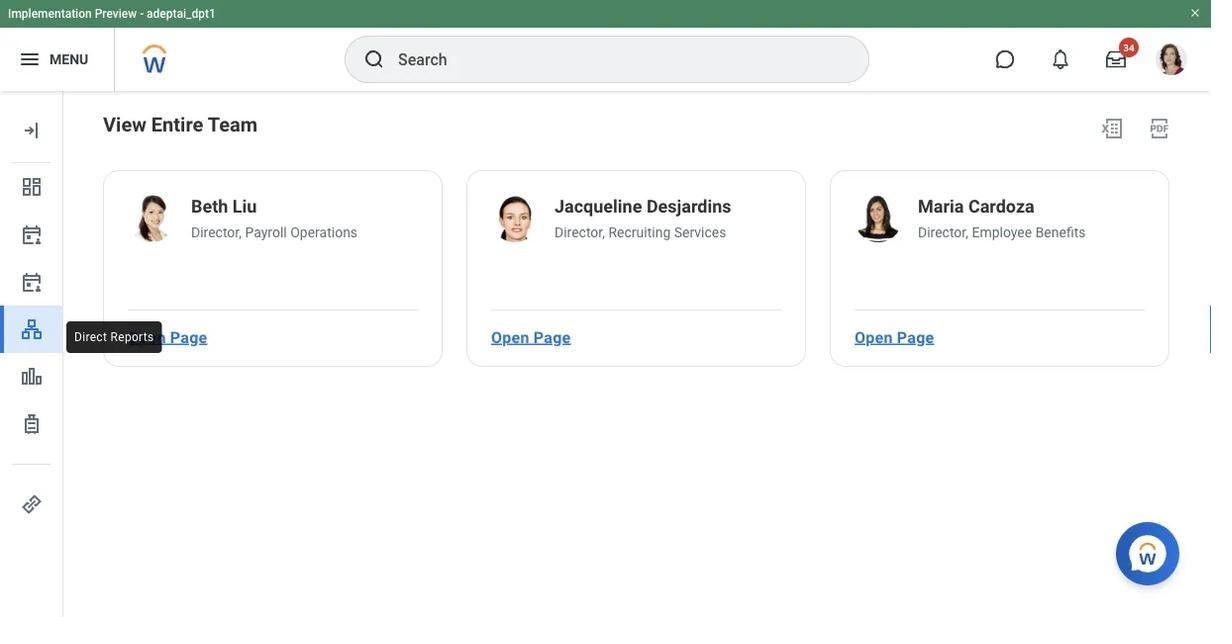 Task type: vqa. For each thing, say whether or not it's contained in the screenshot.
-
yes



Task type: describe. For each thing, give the bounding box(es) containing it.
dashboard image
[[20, 175, 44, 199]]

open page for jacqueline
[[491, 328, 571, 347]]

2 calendar user solid image from the top
[[20, 270, 44, 294]]

services
[[674, 224, 726, 241]]

recruiting
[[608, 224, 671, 241]]

implementation
[[8, 7, 92, 21]]

cardoza
[[968, 197, 1035, 217]]

view
[[103, 113, 146, 136]]

page for maria cardoza
[[897, 328, 934, 347]]

menu banner
[[0, 0, 1211, 91]]

jacqueline desjardins element
[[555, 195, 731, 223]]

jacqueline
[[555, 197, 642, 217]]

page for beth liu
[[170, 328, 207, 347]]

director, for jacqueline
[[555, 224, 605, 241]]

view printable version (pdf) image
[[1148, 117, 1171, 141]]

page for jacqueline desjardins
[[534, 328, 571, 347]]

open for beth liu
[[128, 328, 166, 347]]

direct reports tooltip
[[62, 318, 166, 357]]

director, recruiting services element
[[555, 223, 731, 243]]

open page button for jacqueline desjardins
[[483, 318, 579, 358]]

menu
[[50, 51, 88, 67]]

reports
[[110, 331, 154, 345]]

desjardins
[[647, 197, 731, 217]]

preview
[[95, 7, 137, 21]]

1 calendar user solid image from the top
[[20, 223, 44, 247]]

beth liu director, payroll operations
[[191, 197, 358, 241]]

payroll
[[245, 224, 287, 241]]

task timeoff image
[[20, 413, 44, 437]]

open for maria cardoza
[[855, 328, 893, 347]]

entire
[[151, 113, 203, 136]]

benefits
[[1035, 224, 1086, 241]]

jacqueline desjardins director, recruiting services
[[555, 197, 731, 241]]

chart image
[[20, 365, 44, 389]]

beth liu element
[[191, 195, 257, 223]]

open page button for maria cardoza
[[847, 318, 942, 358]]

adeptai_dpt1
[[147, 7, 216, 21]]

team
[[208, 113, 258, 136]]

navigation pane region
[[0, 91, 63, 618]]



Task type: locate. For each thing, give the bounding box(es) containing it.
1 page from the left
[[170, 328, 207, 347]]

implementation preview -   adeptai_dpt1
[[8, 7, 216, 21]]

2 horizontal spatial open
[[855, 328, 893, 347]]

0 horizontal spatial page
[[170, 328, 207, 347]]

2 horizontal spatial open page button
[[847, 318, 942, 358]]

director, inside jacqueline desjardins director, recruiting services
[[555, 224, 605, 241]]

search image
[[362, 48, 386, 71]]

2 page from the left
[[534, 328, 571, 347]]

transformation import image
[[20, 119, 44, 143]]

3 open page from the left
[[855, 328, 934, 347]]

director,
[[191, 224, 242, 241], [555, 224, 605, 241], [918, 224, 968, 241]]

operations
[[290, 224, 358, 241]]

3 open page button from the left
[[847, 318, 942, 358]]

0 vertical spatial calendar user solid image
[[20, 223, 44, 247]]

maria cardoza director, employee benefits
[[918, 197, 1086, 241]]

profile logan mcneil image
[[1156, 44, 1187, 79]]

director, down jacqueline
[[555, 224, 605, 241]]

1 open from the left
[[128, 328, 166, 347]]

page
[[170, 328, 207, 347], [534, 328, 571, 347], [897, 328, 934, 347]]

director, down 'maria'
[[918, 224, 968, 241]]

3 page from the left
[[897, 328, 934, 347]]

1 open page button from the left
[[120, 318, 215, 358]]

1 horizontal spatial open page
[[491, 328, 571, 347]]

2 open page button from the left
[[483, 318, 579, 358]]

view team image
[[20, 318, 44, 342]]

open page for maria
[[855, 328, 934, 347]]

calendar user solid image up the view team icon
[[20, 270, 44, 294]]

0 horizontal spatial open page button
[[120, 318, 215, 358]]

export to excel image
[[1100, 117, 1124, 141]]

maria cardoza element
[[918, 195, 1035, 223]]

director, down beth liu element
[[191, 224, 242, 241]]

Search Workday  search field
[[398, 38, 828, 81]]

1 horizontal spatial page
[[534, 328, 571, 347]]

2 open page from the left
[[491, 328, 571, 347]]

director, inside 'beth liu director, payroll operations'
[[191, 224, 242, 241]]

open page for beth
[[128, 328, 207, 347]]

3 open from the left
[[855, 328, 893, 347]]

menu button
[[0, 28, 114, 91]]

2 director, from the left
[[555, 224, 605, 241]]

link image
[[20, 493, 44, 517]]

0 horizontal spatial open
[[128, 328, 166, 347]]

2 horizontal spatial director,
[[918, 224, 968, 241]]

director, payroll operations element
[[191, 223, 358, 243]]

justify image
[[18, 48, 42, 71]]

2 horizontal spatial open page
[[855, 328, 934, 347]]

director, for beth
[[191, 224, 242, 241]]

1 director, from the left
[[191, 224, 242, 241]]

open page
[[128, 328, 207, 347], [491, 328, 571, 347], [855, 328, 934, 347]]

maria
[[918, 197, 964, 217]]

employee
[[972, 224, 1032, 241]]

calendar user solid image down dashboard image
[[20, 223, 44, 247]]

direct reports
[[74, 331, 154, 345]]

0 horizontal spatial director,
[[191, 224, 242, 241]]

open for jacqueline desjardins
[[491, 328, 529, 347]]

2 open from the left
[[491, 328, 529, 347]]

1 horizontal spatial open page button
[[483, 318, 579, 358]]

open
[[128, 328, 166, 347], [491, 328, 529, 347], [855, 328, 893, 347]]

3 director, from the left
[[918, 224, 968, 241]]

director, employee benefits element
[[918, 223, 1086, 243]]

2 horizontal spatial page
[[897, 328, 934, 347]]

close environment banner image
[[1189, 7, 1201, 19]]

0 horizontal spatial open page
[[128, 328, 207, 347]]

view entire team
[[103, 113, 258, 136]]

open page button
[[120, 318, 215, 358], [483, 318, 579, 358], [847, 318, 942, 358]]

inbox large image
[[1106, 50, 1126, 69]]

1 horizontal spatial open
[[491, 328, 529, 347]]

34 button
[[1094, 38, 1139, 81]]

open page button for beth liu
[[120, 318, 215, 358]]

1 open page from the left
[[128, 328, 207, 347]]

director, for maria
[[918, 224, 968, 241]]

1 vertical spatial calendar user solid image
[[20, 270, 44, 294]]

34
[[1123, 42, 1135, 53]]

director, inside the maria cardoza director, employee benefits
[[918, 224, 968, 241]]

liu
[[233, 197, 257, 217]]

1 horizontal spatial director,
[[555, 224, 605, 241]]

notifications large image
[[1051, 50, 1070, 69]]

-
[[140, 7, 144, 21]]

calendar user solid image
[[20, 223, 44, 247], [20, 270, 44, 294]]

beth
[[191, 197, 228, 217]]

direct
[[74, 331, 107, 345]]



